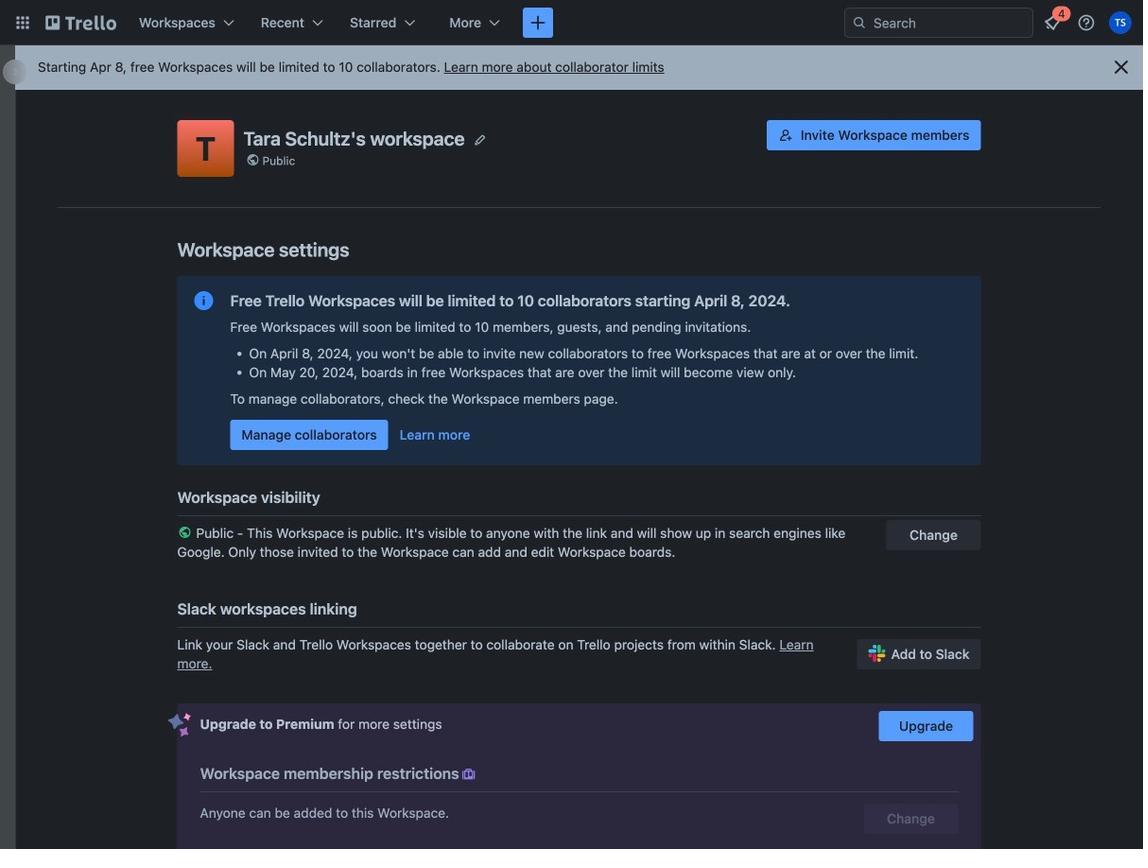 Task type: describe. For each thing, give the bounding box(es) containing it.
open information menu image
[[1078, 13, 1096, 32]]

primary element
[[0, 0, 1144, 45]]

back to home image
[[45, 8, 116, 38]]

search image
[[852, 15, 868, 30]]

tara schultz (taraschultz7) image
[[1110, 11, 1132, 34]]

4 notifications image
[[1042, 11, 1064, 34]]



Task type: locate. For each thing, give the bounding box(es) containing it.
create board or workspace image
[[529, 13, 548, 32]]

sm image
[[459, 765, 478, 784]]

Search field
[[868, 9, 1033, 36]]

sparkle image
[[168, 713, 192, 738]]



Task type: vqa. For each thing, say whether or not it's contained in the screenshot.
search image
yes



